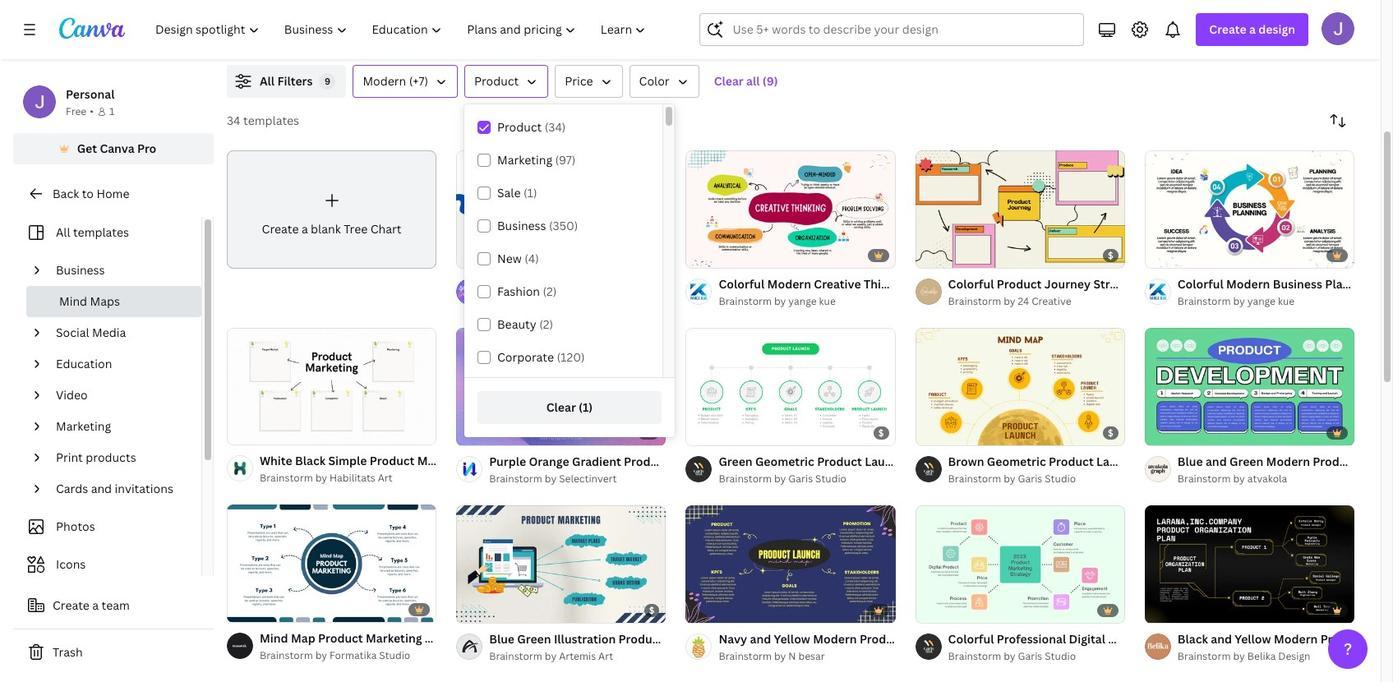 Task type: locate. For each thing, give the bounding box(es) containing it.
marketing inside colorful professional digital marketing strategy brainstorm brainstorm by garis studio
[[1108, 631, 1165, 647]]

colorful inside colorful professional digital marketing strategy brainstorm brainstorm by garis studio
[[948, 631, 994, 647]]

(2) right "fashion"
[[543, 284, 557, 299]]

black inside black and yellow modern product orga brainstorm by belika design
[[1178, 631, 1208, 647]]

all templates link
[[23, 217, 192, 248]]

0 horizontal spatial green
[[517, 631, 551, 647]]

product inside button
[[474, 73, 519, 89]]

brainstorm inside blue green illustration product marketing mind map brainstorm by artemis art
[[489, 649, 542, 663]]

modern inside colorful modern business planning min brainstorm by yange kue
[[1227, 276, 1270, 292]]

a left "design"
[[1250, 21, 1256, 37]]

a left blank
[[302, 221, 308, 237]]

1 vertical spatial templates
[[73, 224, 129, 240]]

1 vertical spatial design
[[1279, 649, 1311, 663]]

free
[[66, 104, 87, 118]]

map for blue green illustration product marketing mind map
[[757, 631, 781, 647]]

thinking
[[864, 276, 911, 292]]

art right artemis
[[599, 649, 613, 663]]

colorful
[[719, 276, 765, 292], [948, 276, 994, 292], [1178, 276, 1224, 292], [948, 631, 994, 647]]

and for black
[[1211, 631, 1232, 647]]

(1) right sale
[[524, 185, 537, 201]]

0 horizontal spatial strategy
[[1094, 276, 1141, 292]]

0 horizontal spatial create
[[53, 598, 90, 613]]

yange down colorful modern creative thinking business mind map link on the right of the page
[[789, 294, 817, 308]]

0 vertical spatial strategy
[[1094, 276, 1141, 292]]

0 horizontal spatial kue
[[819, 294, 836, 308]]

modern down new
[[489, 276, 533, 292]]

mind up the social
[[59, 293, 87, 309]]

0 horizontal spatial blue
[[489, 631, 515, 647]]

maps
[[90, 293, 120, 309]]

1 vertical spatial (1)
[[579, 400, 593, 415]]

0 horizontal spatial templates
[[73, 224, 129, 240]]

all for all templates
[[56, 224, 70, 240]]

product right gradient
[[624, 454, 669, 469]]

kue down colorful modern creative thinking business mind map link on the right of the page
[[819, 294, 836, 308]]

brainstorm inside black and yellow modern product orga brainstorm by belika design
[[1178, 649, 1231, 663]]

2 horizontal spatial create
[[1210, 21, 1247, 37]]

and up brainstorm by belika design "link"
[[1211, 631, 1232, 647]]

garis for digital
[[1018, 472, 1043, 486]]

colorful inside colorful product journey strategy mindmap brainstorm brainstorm by 24 creative
[[948, 276, 994, 292]]

by inside navy and yellow modern product launch brainstorm brainstorm by n besar
[[774, 649, 786, 663]]

0 vertical spatial create
[[1210, 21, 1247, 37]]

navy and yellow modern product launch brainstorm brainstorm by n besar
[[719, 631, 1014, 663]]

1 horizontal spatial brainstorm by garis studio
[[948, 472, 1076, 486]]

mind up the brainstorm by n besar link
[[725, 631, 754, 647]]

marketing
[[497, 152, 553, 168], [56, 418, 111, 434], [417, 453, 474, 469], [672, 454, 728, 469], [366, 631, 422, 646], [666, 631, 723, 647], [1108, 631, 1165, 647]]

and inside 'link'
[[91, 481, 112, 497]]

white black simple product marketing brainstorm link
[[260, 452, 539, 471]]

0 horizontal spatial clear
[[546, 400, 576, 415]]

clear
[[714, 73, 744, 89], [546, 400, 576, 415]]

0 vertical spatial (1)
[[524, 185, 537, 201]]

modern up besar on the bottom
[[813, 631, 857, 647]]

0 horizontal spatial creative
[[814, 276, 861, 292]]

and inside navy and yellow modern product launch brainstorm brainstorm by n besar
[[750, 631, 771, 647]]

map up brainstorm by formatika studio link
[[291, 631, 315, 646]]

9 filter options selected element
[[319, 73, 336, 90]]

1 vertical spatial art
[[599, 649, 613, 663]]

black up brainstorm by belika design "link"
[[1178, 631, 1208, 647]]

by inside mind map product marketing brainstorm brainstorm by formatika studio
[[315, 649, 327, 663]]

strategy up brainstorm by belika design "link"
[[1167, 631, 1215, 647]]

green inside blue and green modern product develo brainstorm by atvakola
[[1230, 454, 1264, 469]]

brainstorm by garis studio link for digital
[[948, 471, 1125, 487]]

brainstorm inside blue and green modern product develo brainstorm by atvakola
[[1178, 472, 1231, 486]]

templates right 34
[[243, 113, 299, 128]]

create left "design"
[[1210, 21, 1247, 37]]

1 vertical spatial black
[[1178, 631, 1208, 647]]

all down back
[[56, 224, 70, 240]]

colorful for colorful professional digital marketing strategy brainstorm
[[948, 631, 994, 647]]

2 brainstorm by garis studio from the left
[[948, 472, 1076, 486]]

1 yellow from the left
[[774, 631, 810, 647]]

marketing (97)
[[497, 152, 576, 168]]

create
[[1210, 21, 1247, 37], [262, 221, 299, 237], [53, 598, 90, 613]]

green up brainstorm by atvakola link
[[1230, 454, 1264, 469]]

brainstorm by yange kue link
[[719, 293, 896, 310], [1178, 293, 1355, 310]]

0 vertical spatial art
[[378, 471, 393, 485]]

(1) down (120)
[[579, 400, 593, 415]]

brainstorm by 24 creative link
[[948, 293, 1125, 310]]

and
[[1206, 454, 1227, 469], [91, 481, 112, 497], [750, 631, 771, 647], [1211, 631, 1232, 647]]

and up brainstorm by atvakola link
[[1206, 454, 1227, 469]]

brainstorm by garis studio link for yellow
[[719, 471, 896, 487]]

green up brainstorm by artemis art 'link'
[[517, 631, 551, 647]]

digital
[[1069, 631, 1106, 647]]

0 vertical spatial a
[[1250, 21, 1256, 37]]

1 horizontal spatial map
[[757, 631, 781, 647]]

modern up brainstorm by belika design "link"
[[1274, 631, 1318, 647]]

1 horizontal spatial brainstorm by yange kue link
[[1178, 293, 1355, 310]]

1 kue from the left
[[819, 294, 836, 308]]

1 horizontal spatial all
[[260, 73, 275, 89]]

0 horizontal spatial map
[[291, 631, 315, 646]]

0 vertical spatial illustration
[[536, 276, 598, 292]]

0 horizontal spatial design
[[648, 276, 686, 292]]

orga
[[1368, 631, 1393, 647]]

colorful modern business planning min link
[[1178, 275, 1393, 293]]

product up brainstorm by formatika studio link
[[318, 631, 363, 646]]

a inside button
[[92, 598, 99, 613]]

1 vertical spatial strategy
[[1167, 631, 1215, 647]]

by inside colorful product journey strategy mindmap brainstorm brainstorm by 24 creative
[[1004, 294, 1016, 308]]

0 horizontal spatial black
[[295, 453, 326, 469]]

purple orange gradient product marketing brainstorm link
[[489, 453, 794, 471]]

belika
[[1248, 649, 1276, 663]]

1 vertical spatial illustration
[[554, 631, 616, 647]]

map up 24
[[998, 276, 1022, 292]]

business right thinking
[[914, 276, 964, 292]]

and right "navy"
[[750, 631, 771, 647]]

all left filters
[[260, 73, 275, 89]]

0 horizontal spatial yange
[[789, 294, 817, 308]]

and for cards
[[91, 481, 112, 497]]

1 vertical spatial green
[[517, 631, 551, 647]]

corporate (120)
[[497, 349, 585, 365]]

yellow inside navy and yellow modern product launch brainstorm brainstorm by n besar
[[774, 631, 810, 647]]

design inside black and yellow modern product orga brainstorm by belika design
[[1279, 649, 1311, 663]]

product up ®
[[601, 276, 646, 292]]

blue up brainstorm by artemis art 'link'
[[489, 631, 515, 647]]

art inside white black simple product marketing brainstorm brainstorm by habilitats art
[[378, 471, 393, 485]]

kue
[[819, 294, 836, 308], [1278, 294, 1295, 308]]

yange inside colorful modern business planning min brainstorm by yange kue
[[1248, 294, 1276, 308]]

brainstorm inside colorful modern creative thinking business mind map brainstorm by yange kue
[[719, 294, 772, 308]]

0 vertical spatial green
[[1230, 454, 1264, 469]]

marketing inside blue green illustration product marketing mind map brainstorm by artemis art
[[666, 631, 723, 647]]

0 vertical spatial creative
[[814, 276, 861, 292]]

blue up brainstorm by atvakola link
[[1178, 454, 1203, 469]]

2 vertical spatial a
[[92, 598, 99, 613]]

black right white
[[295, 453, 326, 469]]

None search field
[[700, 13, 1085, 46]]

create a blank tree chart link
[[227, 150, 437, 268]]

clear left all
[[714, 73, 744, 89]]

clear all (9)
[[714, 73, 778, 89]]

1 horizontal spatial green
[[1230, 454, 1264, 469]]

0 vertical spatial (2)
[[543, 284, 557, 299]]

1 vertical spatial creative
[[1032, 294, 1072, 308]]

chart
[[371, 221, 402, 237]]

2 yellow from the left
[[1235, 631, 1271, 647]]

modern up the "atvakola"
[[1266, 454, 1310, 469]]

marketing link
[[49, 411, 192, 442]]

colorful modern creative thinking business mind map brainstorm by yange kue
[[719, 276, 1022, 308]]

illustration inside modern illustration product design brainstorm brainstorm by studio porto ®
[[536, 276, 598, 292]]

blank
[[311, 221, 341, 237]]

gradient
[[572, 454, 621, 469]]

0 vertical spatial design
[[648, 276, 686, 292]]

creative down "journey"
[[1032, 294, 1072, 308]]

map inside colorful modern creative thinking business mind map brainstorm by yange kue
[[998, 276, 1022, 292]]

2 yange from the left
[[1248, 294, 1276, 308]]

product left orga
[[1321, 631, 1366, 647]]

(1) inside button
[[579, 400, 593, 415]]

product inside black and yellow modern product orga brainstorm by belika design
[[1321, 631, 1366, 647]]

min
[[1377, 276, 1393, 292]]

templates down 'back to home'
[[73, 224, 129, 240]]

1 horizontal spatial design
[[1279, 649, 1311, 663]]

art down white black simple product marketing brainstorm link
[[378, 471, 393, 485]]

create a team
[[53, 598, 130, 613]]

illustration up artemis
[[554, 631, 616, 647]]

product up brainstorm by artemis art 'link'
[[619, 631, 664, 647]]

colorful professional digital marketing strategy brainstorm brainstorm by garis studio
[[948, 631, 1280, 663]]

yange down 'colorful modern business planning min' "link"
[[1248, 294, 1276, 308]]

1 horizontal spatial (1)
[[579, 400, 593, 415]]

and right cards on the left bottom of page
[[91, 481, 112, 497]]

get canva pro button
[[13, 133, 214, 164]]

0 vertical spatial black
[[295, 453, 326, 469]]

invitations
[[115, 481, 173, 497]]

1 horizontal spatial creative
[[1032, 294, 1072, 308]]

1 brainstorm by yange kue link from the left
[[719, 293, 896, 310]]

map inside blue green illustration product marketing mind map brainstorm by artemis art
[[757, 631, 781, 647]]

0 vertical spatial all
[[260, 73, 275, 89]]

green geometric product launch flowchart diagram brainstorm image
[[686, 328, 896, 446]]

price button
[[555, 65, 623, 98]]

0 horizontal spatial brainstorm by garis studio
[[719, 472, 847, 486]]

yellow up n
[[774, 631, 810, 647]]

product (34)
[[497, 119, 566, 135]]

product inside mind map product marketing brainstorm brainstorm by formatika studio
[[318, 631, 363, 646]]

blue for blue and green modern product develo
[[1178, 454, 1203, 469]]

yellow up the belika
[[1235, 631, 1271, 647]]

brainstorm by studio porto ® link
[[489, 293, 666, 310]]

blue inside blue and green modern product develo brainstorm by atvakola
[[1178, 454, 1203, 469]]

print products
[[56, 450, 136, 465]]

kue down 'colorful modern business planning min' "link"
[[1278, 294, 1295, 308]]

(2) right beauty at the top left of page
[[539, 316, 553, 332]]

colorful inside colorful modern business planning min brainstorm by yange kue
[[1178, 276, 1224, 292]]

product left develo
[[1313, 454, 1358, 469]]

clear (1)
[[546, 400, 593, 415]]

marketing inside mind map product marketing brainstorm brainstorm by formatika studio
[[366, 631, 422, 646]]

create down icons
[[53, 598, 90, 613]]

cards
[[56, 481, 88, 497]]

2 horizontal spatial map
[[998, 276, 1022, 292]]

create left blank
[[262, 221, 299, 237]]

(1)
[[524, 185, 537, 201], [579, 400, 593, 415]]

1 vertical spatial (2)
[[539, 316, 553, 332]]

mind inside mind map product marketing brainstorm brainstorm by formatika studio
[[260, 631, 288, 646]]

create inside dropdown button
[[1210, 21, 1247, 37]]

product inside white black simple product marketing brainstorm brainstorm by habilitats art
[[370, 453, 415, 469]]

yellow inside black and yellow modern product orga brainstorm by belika design
[[1235, 631, 1271, 647]]

1 vertical spatial blue
[[489, 631, 515, 647]]

$ for colorful product journey strategy mindmap brainstorm image
[[1108, 249, 1114, 261]]

business (350)
[[497, 218, 578, 233]]

0 vertical spatial blue
[[1178, 454, 1203, 469]]

1 horizontal spatial yange
[[1248, 294, 1276, 308]]

black and yellow modern product organization plan mind map image
[[1145, 505, 1355, 623]]

top level navigation element
[[145, 13, 660, 46]]

(120)
[[557, 349, 585, 365]]

back
[[53, 186, 79, 201]]

product left launch
[[860, 631, 905, 647]]

map
[[998, 276, 1022, 292], [291, 631, 315, 646], [757, 631, 781, 647]]

®
[[622, 294, 626, 308]]

1 horizontal spatial a
[[302, 221, 308, 237]]

by inside blue green illustration product marketing mind map brainstorm by artemis art
[[545, 649, 557, 663]]

$
[[1108, 249, 1114, 261], [879, 426, 884, 439], [1108, 426, 1114, 439], [649, 604, 655, 616]]

strategy
[[1094, 276, 1141, 292], [1167, 631, 1215, 647]]

(4)
[[525, 251, 539, 266]]

product inside purple orange gradient product marketing brainstorm brainstorm by selectinvert
[[624, 454, 669, 469]]

map inside mind map product marketing brainstorm brainstorm by formatika studio
[[291, 631, 315, 646]]

brainstorm by yange kue link for creative
[[719, 293, 896, 310]]

create inside button
[[53, 598, 90, 613]]

white black simple product marketing brainstorm image
[[227, 327, 437, 445]]

clear for clear (1)
[[546, 400, 576, 415]]

1 horizontal spatial create
[[262, 221, 299, 237]]

a inside dropdown button
[[1250, 21, 1256, 37]]

colorful inside colorful modern creative thinking business mind map brainstorm by yange kue
[[719, 276, 765, 292]]

1 vertical spatial clear
[[546, 400, 576, 415]]

map right "navy"
[[757, 631, 781, 647]]

0 horizontal spatial brainstorm by yange kue link
[[719, 293, 896, 310]]

business left "planning"
[[1273, 276, 1323, 292]]

garis for yellow
[[789, 472, 813, 486]]

colorful product journey strategy mindmap brainstorm link
[[948, 275, 1262, 293]]

mind up brainstorm by 24 creative "link" at the right top of the page
[[966, 276, 995, 292]]

0 horizontal spatial art
[[378, 471, 393, 485]]

and inside blue and green modern product develo brainstorm by atvakola
[[1206, 454, 1227, 469]]

media
[[92, 325, 126, 340]]

creative left thinking
[[814, 276, 861, 292]]

mind up brainstorm by formatika studio link
[[260, 631, 288, 646]]

a left team
[[92, 598, 99, 613]]

icons
[[56, 557, 86, 572]]

1 horizontal spatial templates
[[243, 113, 299, 128]]

business inside colorful modern creative thinking business mind map brainstorm by yange kue
[[914, 276, 964, 292]]

2 brainstorm by yange kue link from the left
[[1178, 293, 1355, 310]]

navy and yellow modern product launch brainstorm link
[[719, 630, 1014, 648]]

1 brainstorm by garis studio from the left
[[719, 472, 847, 486]]

illustration
[[536, 276, 598, 292], [554, 631, 616, 647]]

product up "product (34)"
[[474, 73, 519, 89]]

professional
[[997, 631, 1066, 647]]

blue green illustration product marketing mind map brainstorm by artemis art
[[489, 631, 781, 663]]

icons link
[[23, 549, 192, 580]]

1 vertical spatial create
[[262, 221, 299, 237]]

product up habilitats
[[370, 453, 415, 469]]

modern down colorful modern business planning mind map image
[[1227, 276, 1270, 292]]

color button
[[629, 65, 699, 98]]

map for colorful modern creative thinking business mind map
[[998, 276, 1022, 292]]

modern left (+7)
[[363, 73, 406, 89]]

filters
[[277, 73, 313, 89]]

1 horizontal spatial blue
[[1178, 454, 1203, 469]]

illustration up brainstorm by studio porto ® link
[[536, 276, 598, 292]]

(97)
[[555, 152, 576, 168]]

modern
[[363, 73, 406, 89], [489, 276, 533, 292], [767, 276, 811, 292], [1227, 276, 1270, 292], [1266, 454, 1310, 469], [813, 631, 857, 647], [1274, 631, 1318, 647]]

0 vertical spatial clear
[[714, 73, 744, 89]]

by inside modern illustration product design brainstorm brainstorm by studio porto ®
[[545, 294, 557, 308]]

besar
[[799, 649, 825, 663]]

social media link
[[49, 317, 192, 349]]

back to home link
[[13, 178, 214, 210]]

1 vertical spatial a
[[302, 221, 308, 237]]

green inside blue green illustration product marketing mind map brainstorm by artemis art
[[517, 631, 551, 647]]

all
[[260, 73, 275, 89], [56, 224, 70, 240]]

1 horizontal spatial strategy
[[1167, 631, 1215, 647]]

kue inside colorful modern creative thinking business mind map brainstorm by yange kue
[[819, 294, 836, 308]]

clear for clear all (9)
[[714, 73, 744, 89]]

cards and invitations
[[56, 481, 173, 497]]

2 horizontal spatial a
[[1250, 21, 1256, 37]]

modern inside blue and green modern product develo brainstorm by atvakola
[[1266, 454, 1310, 469]]

and inside black and yellow modern product orga brainstorm by belika design
[[1211, 631, 1232, 647]]

blue inside blue green illustration product marketing mind map brainstorm by artemis art
[[489, 631, 515, 647]]

modern inside colorful modern creative thinking business mind map brainstorm by yange kue
[[767, 276, 811, 292]]

1 horizontal spatial yellow
[[1235, 631, 1271, 647]]

0 horizontal spatial a
[[92, 598, 99, 613]]

strategy right "journey"
[[1094, 276, 1141, 292]]

1 horizontal spatial clear
[[714, 73, 744, 89]]

colorful modern creative thinking business mind map image
[[686, 150, 896, 268]]

price
[[565, 73, 593, 89]]

0 horizontal spatial (1)
[[524, 185, 537, 201]]

yange
[[789, 294, 817, 308], [1248, 294, 1276, 308]]

modern inside modern illustration product design brainstorm brainstorm by studio porto ®
[[489, 276, 533, 292]]

education
[[56, 356, 112, 372]]

product up 24
[[997, 276, 1042, 292]]

1 horizontal spatial art
[[599, 649, 613, 663]]

0 vertical spatial templates
[[243, 113, 299, 128]]

1 vertical spatial all
[[56, 224, 70, 240]]

kue inside colorful modern business planning min brainstorm by yange kue
[[1278, 294, 1295, 308]]

product button
[[464, 65, 549, 98]]

2 kue from the left
[[1278, 294, 1295, 308]]

1 yange from the left
[[789, 294, 817, 308]]

0 horizontal spatial yellow
[[774, 631, 810, 647]]

1 horizontal spatial black
[[1178, 631, 1208, 647]]

marketing inside purple orange gradient product marketing brainstorm brainstorm by selectinvert
[[672, 454, 728, 469]]

colorful modern business planning min brainstorm by yange kue
[[1178, 276, 1393, 308]]

2 vertical spatial create
[[53, 598, 90, 613]]

atvakola
[[1248, 472, 1288, 486]]

by inside purple orange gradient product marketing brainstorm brainstorm by selectinvert
[[545, 472, 557, 486]]

0 horizontal spatial all
[[56, 224, 70, 240]]

clear down (120)
[[546, 400, 576, 415]]

purple
[[489, 454, 526, 469]]

design
[[648, 276, 686, 292], [1279, 649, 1311, 663]]

modern down colorful modern creative thinking business mind map image
[[767, 276, 811, 292]]

1 horizontal spatial kue
[[1278, 294, 1295, 308]]



Task type: vqa. For each thing, say whether or not it's contained in the screenshot.


Task type: describe. For each thing, give the bounding box(es) containing it.
mind map product marketing brainstorm image
[[227, 505, 437, 623]]

colorful modern business planning mind map image
[[1145, 150, 1355, 268]]

color
[[639, 73, 670, 89]]

corporate
[[497, 349, 554, 365]]

yellow for black
[[1235, 631, 1271, 647]]

get
[[77, 141, 97, 156]]

clear all (9) button
[[706, 65, 786, 98]]

$ for the brown geometric product launch flowchart diagram mind map image
[[1108, 426, 1114, 439]]

black and yellow modern product orga brainstorm by belika design
[[1178, 631, 1393, 663]]

24
[[1018, 294, 1029, 308]]

colorful for colorful modern business planning min
[[1178, 276, 1224, 292]]

trash link
[[13, 636, 214, 669]]

by inside colorful modern creative thinking business mind map brainstorm by yange kue
[[774, 294, 786, 308]]

and for blue
[[1206, 454, 1227, 469]]

yange inside colorful modern creative thinking business mind map brainstorm by yange kue
[[789, 294, 817, 308]]

product inside navy and yellow modern product launch brainstorm brainstorm by n besar
[[860, 631, 905, 647]]

product inside blue and green modern product develo brainstorm by atvakola
[[1313, 454, 1358, 469]]

(2) for beauty (2)
[[539, 316, 553, 332]]

create a blank tree chart element
[[227, 150, 437, 268]]

strategy inside colorful professional digital marketing strategy brainstorm brainstorm by garis studio
[[1167, 631, 1215, 647]]

brainstorm by formatika studio link
[[260, 648, 437, 664]]

yellow for navy
[[774, 631, 810, 647]]

personal
[[66, 86, 115, 102]]

purple orange gradient product marketing brainstorm brainstorm by selectinvert
[[489, 454, 794, 486]]

business inside colorful modern business planning min brainstorm by yange kue
[[1273, 276, 1323, 292]]

creative inside colorful modern creative thinking business mind map brainstorm by yange kue
[[814, 276, 861, 292]]

brainstorm by selectinvert link
[[489, 471, 666, 487]]

navy and yellow modern product launch brainstorm image
[[686, 505, 896, 623]]

beauty (2)
[[497, 316, 553, 332]]

colorful for colorful product journey strategy mindmap brainstorm
[[948, 276, 994, 292]]

products
[[86, 450, 136, 465]]

colorful professional digital marketing strategy brainstorm image
[[915, 505, 1125, 623]]

(+7)
[[409, 73, 428, 89]]

create for create a blank tree chart
[[262, 221, 299, 237]]

brainstorm by garis studio for and
[[719, 472, 847, 486]]

jacob simon image
[[1322, 12, 1355, 45]]

fashion (2)
[[497, 284, 557, 299]]

create a blank tree chart
[[262, 221, 402, 237]]

a for blank
[[302, 221, 308, 237]]

formatika
[[330, 649, 377, 663]]

mind maps
[[59, 293, 120, 309]]

business up mind maps
[[56, 262, 105, 278]]

pro
[[137, 141, 156, 156]]

(1) for clear (1)
[[579, 400, 593, 415]]

new
[[497, 251, 522, 266]]

(2) for fashion (2)
[[543, 284, 557, 299]]

blue green illustration product marketing mind map image
[[456, 505, 666, 623]]

create a team button
[[13, 589, 214, 622]]

modern illustration product design brainstorm brainstorm by studio porto ®
[[489, 276, 752, 308]]

34 templates
[[227, 113, 299, 128]]

black inside white black simple product marketing brainstorm brainstorm by habilitats art
[[295, 453, 326, 469]]

(350)
[[549, 218, 578, 233]]

product left the (34)
[[497, 119, 542, 135]]

colorful modern creative thinking business mind map link
[[719, 275, 1022, 293]]

a for design
[[1250, 21, 1256, 37]]

habilitats
[[330, 471, 376, 485]]

brainstorm by belika design link
[[1178, 648, 1355, 665]]

social media
[[56, 325, 126, 340]]

black and yellow modern product orga link
[[1178, 630, 1393, 648]]

orange
[[529, 454, 569, 469]]

education link
[[49, 349, 192, 380]]

all filters
[[260, 73, 313, 89]]

brainstorm inside colorful modern business planning min brainstorm by yange kue
[[1178, 294, 1231, 308]]

all templates
[[56, 224, 129, 240]]

brainstorm by yange kue link for business
[[1178, 293, 1355, 310]]

modern (+7) button
[[353, 65, 458, 98]]

create for create a team
[[53, 598, 90, 613]]

blue for blue green illustration product marketing mind map
[[489, 631, 515, 647]]

by inside colorful modern business planning min brainstorm by yange kue
[[1233, 294, 1245, 308]]

art inside blue green illustration product marketing mind map brainstorm by artemis art
[[599, 649, 613, 663]]

new (4)
[[497, 251, 539, 266]]

mind map product marketing brainstorm link
[[260, 630, 488, 648]]

mind inside colorful modern creative thinking business mind map brainstorm by yange kue
[[966, 276, 995, 292]]

by inside black and yellow modern product orga brainstorm by belika design
[[1233, 649, 1245, 663]]

journey
[[1045, 276, 1091, 292]]

studio inside mind map product marketing brainstorm brainstorm by formatika studio
[[379, 649, 410, 663]]

(1) for sale (1)
[[524, 185, 537, 201]]

social
[[56, 325, 89, 340]]

blue and green modern product develo link
[[1178, 453, 1393, 471]]

business up new (4)
[[497, 218, 546, 233]]

all for all filters
[[260, 73, 275, 89]]

get canva pro
[[77, 141, 156, 156]]

product inside modern illustration product design brainstorm brainstorm by studio porto ®
[[601, 276, 646, 292]]

selectinvert
[[559, 472, 617, 486]]

by inside colorful professional digital marketing strategy brainstorm brainstorm by garis studio
[[1004, 649, 1016, 663]]

modern inside black and yellow modern product orga brainstorm by belika design
[[1274, 631, 1318, 647]]

templates for 34 templates
[[243, 113, 299, 128]]

modern inside navy and yellow modern product launch brainstorm brainstorm by n besar
[[813, 631, 857, 647]]

cards and invitations link
[[49, 474, 192, 505]]

brown geometric product launch flowchart diagram mind map image
[[915, 328, 1125, 446]]

studio inside colorful professional digital marketing strategy brainstorm brainstorm by garis studio
[[1045, 649, 1076, 663]]

artemis
[[559, 649, 596, 663]]

team
[[102, 598, 130, 613]]

templates for all templates
[[73, 224, 129, 240]]

launch
[[907, 631, 949, 647]]

a for team
[[92, 598, 99, 613]]

brainstorm by n besar link
[[719, 648, 896, 665]]

$ for blue green illustration product marketing mind map image
[[649, 604, 655, 616]]

blue and green modern product development mind map image
[[1145, 328, 1355, 446]]

Search search field
[[733, 14, 1074, 45]]

mind inside blue green illustration product marketing mind map brainstorm by artemis art
[[725, 631, 754, 647]]

colorful for colorful modern creative thinking business mind map
[[719, 276, 765, 292]]

fashion
[[497, 284, 540, 299]]

design inside modern illustration product design brainstorm brainstorm by studio porto ®
[[648, 276, 686, 292]]

back to home
[[53, 186, 129, 201]]

by inside blue and green modern product develo brainstorm by atvakola
[[1233, 472, 1245, 486]]

and for navy
[[750, 631, 771, 647]]

sale (1)
[[497, 185, 537, 201]]

studio inside modern illustration product design brainstorm brainstorm by studio porto ®
[[559, 294, 590, 308]]

develo
[[1361, 454, 1393, 469]]

$ for green geometric product launch flowchart diagram brainstorm image
[[879, 426, 884, 439]]

n
[[789, 649, 796, 663]]

porto
[[593, 294, 619, 308]]

garis inside colorful professional digital marketing strategy brainstorm brainstorm by garis studio
[[1018, 649, 1043, 663]]

mindmap
[[1144, 276, 1197, 292]]

strategy inside colorful product journey strategy mindmap brainstorm brainstorm by 24 creative
[[1094, 276, 1141, 292]]

photos link
[[23, 511, 192, 543]]

Sort by button
[[1322, 104, 1355, 137]]

mind map product marketing brainstorm brainstorm by formatika studio
[[260, 631, 488, 663]]

product inside colorful product journey strategy mindmap brainstorm brainstorm by 24 creative
[[997, 276, 1042, 292]]

white
[[260, 453, 292, 469]]

create a design
[[1210, 21, 1296, 37]]

colorful product journey strategy mindmap brainstorm image
[[915, 150, 1125, 268]]

creative inside colorful product journey strategy mindmap brainstorm brainstorm by 24 creative
[[1032, 294, 1072, 308]]

brainstorm by artemis art link
[[489, 648, 666, 665]]

to
[[82, 186, 94, 201]]

•
[[90, 104, 94, 118]]

purple orange gradient product marketing brainstorm image
[[456, 328, 666, 446]]

by inside white black simple product marketing brainstorm brainstorm by habilitats art
[[315, 471, 327, 485]]

tree chart templates image
[[1004, 0, 1355, 45]]

sale
[[497, 185, 521, 201]]

marketing inside white black simple product marketing brainstorm brainstorm by habilitats art
[[417, 453, 474, 469]]

create for create a design
[[1210, 21, 1247, 37]]

illustration inside blue green illustration product marketing mind map brainstorm by artemis art
[[554, 631, 616, 647]]

beauty
[[497, 316, 537, 332]]

white black simple product marketing brainstorm brainstorm by habilitats art
[[260, 453, 539, 485]]

product inside blue green illustration product marketing mind map brainstorm by artemis art
[[619, 631, 664, 647]]

brainstorm by garis studio for professional
[[948, 472, 1076, 486]]

modern illustration product design brainstorm image
[[456, 150, 666, 268]]

modern inside button
[[363, 73, 406, 89]]

navy
[[719, 631, 747, 647]]

modern (+7)
[[363, 73, 428, 89]]

34
[[227, 113, 241, 128]]

business link
[[49, 255, 192, 286]]

create a design button
[[1196, 13, 1309, 46]]



